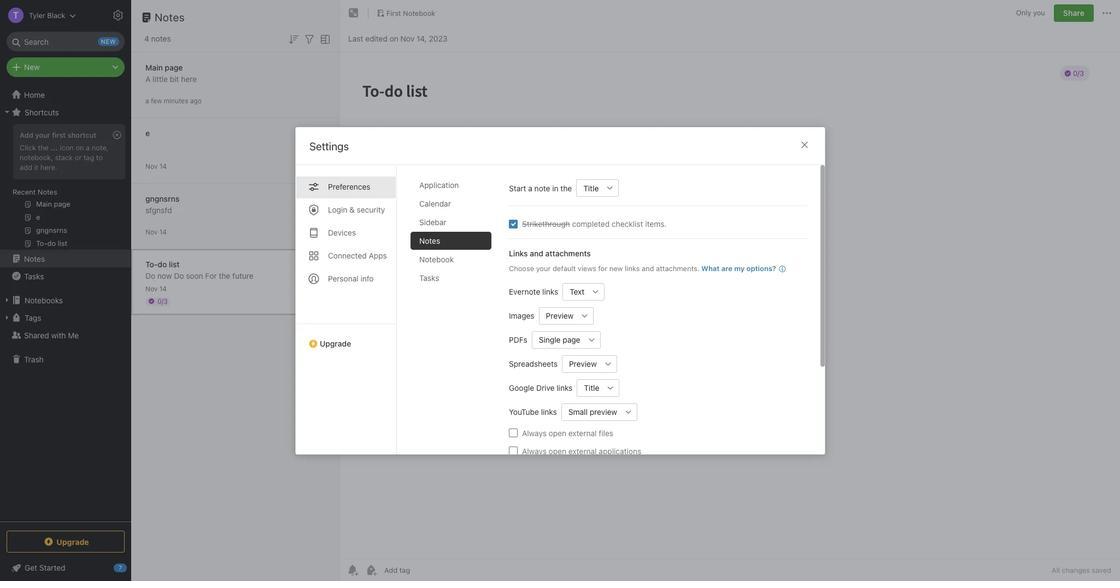 Task type: describe. For each thing, give the bounding box(es) containing it.
2 nov 14 from the top
[[145, 228, 167, 236]]

youtube links
[[509, 407, 557, 416]]

future
[[232, 271, 254, 280]]

e
[[145, 128, 150, 138]]

devices
[[328, 228, 356, 237]]

&
[[349, 205, 355, 214]]

upgrade for bottom upgrade popup button
[[56, 537, 89, 547]]

add
[[20, 131, 33, 139]]

connected
[[328, 251, 367, 260]]

external for files
[[568, 428, 597, 437]]

title for start a note in the
[[583, 183, 599, 192]]

add
[[20, 163, 32, 172]]

Search text field
[[14, 32, 117, 51]]

links right drive
[[556, 383, 572, 392]]

preview button for images
[[539, 307, 576, 324]]

home
[[24, 90, 45, 99]]

new
[[24, 62, 40, 72]]

links down drive
[[541, 407, 557, 416]]

to
[[96, 153, 103, 162]]

google drive links
[[509, 383, 572, 392]]

or
[[75, 153, 82, 162]]

2 horizontal spatial a
[[528, 183, 532, 192]]

notes inside group
[[38, 188, 57, 196]]

preview for images
[[546, 311, 573, 320]]

it
[[34, 163, 38, 172]]

few
[[151, 97, 162, 105]]

open for always open external files
[[549, 428, 566, 437]]

single page
[[539, 335, 580, 344]]

notebook inside first notebook button
[[403, 9, 435, 17]]

note,
[[92, 143, 109, 152]]

tasks tab
[[410, 269, 491, 287]]

preferences
[[328, 182, 370, 191]]

a few minutes ago
[[145, 97, 202, 105]]

add your first shortcut
[[20, 131, 96, 139]]

small preview button
[[561, 403, 620, 420]]

text button
[[562, 283, 587, 300]]

shared
[[24, 331, 49, 340]]

files
[[599, 428, 613, 437]]

trash
[[24, 355, 44, 364]]

for
[[598, 264, 607, 273]]

first notebook button
[[373, 5, 439, 21]]

sidebar
[[419, 217, 446, 227]]

tags
[[25, 313, 41, 322]]

tasks inside tab
[[419, 273, 439, 282]]

Note Editor text field
[[340, 52, 1120, 559]]

checklist
[[612, 219, 643, 228]]

close image
[[798, 138, 811, 151]]

2023
[[429, 34, 447, 43]]

a inside note list element
[[145, 97, 149, 105]]

default
[[552, 264, 576, 273]]

youtube
[[509, 407, 539, 416]]

first
[[52, 131, 66, 139]]

Choose default view option for Images field
[[539, 307, 594, 324]]

sidebar tab
[[410, 213, 491, 231]]

2 do from the left
[[174, 271, 184, 280]]

4 notes
[[144, 34, 171, 43]]

...
[[51, 143, 58, 152]]

settings image
[[112, 9, 125, 22]]

stack
[[55, 153, 73, 162]]

choose your default views for new links and attachments.
[[509, 264, 699, 273]]

new button
[[7, 57, 125, 77]]

my
[[734, 264, 745, 273]]

saved
[[1092, 566, 1112, 575]]

calendar
[[419, 199, 451, 208]]

notes tab
[[410, 232, 491, 250]]

title button for start a note in the
[[576, 179, 601, 197]]

are
[[721, 264, 732, 273]]

start a note in the
[[509, 183, 572, 192]]

1 vertical spatial upgrade button
[[7, 531, 125, 553]]

note window element
[[340, 0, 1120, 581]]

personal info
[[328, 274, 373, 283]]

first notebook
[[387, 9, 435, 17]]

3 nov 14 from the top
[[145, 285, 167, 293]]

with
[[51, 331, 66, 340]]

choose
[[509, 264, 534, 273]]

preview
[[590, 407, 617, 416]]

shortcuts button
[[0, 103, 131, 121]]

links left text button
[[542, 287, 558, 296]]

little
[[153, 74, 168, 83]]

notebooks link
[[0, 291, 131, 309]]

shared with me
[[24, 331, 79, 340]]

sfgnsfd
[[145, 205, 172, 215]]

main
[[145, 63, 163, 72]]

here
[[181, 74, 197, 83]]

tags button
[[0, 309, 131, 326]]

main page a little bit here
[[145, 63, 197, 83]]

attachments.
[[656, 264, 699, 273]]

nov down "sfgnsfd"
[[145, 228, 158, 236]]

applications
[[599, 446, 641, 455]]

notes inside tab
[[419, 236, 440, 245]]

trash link
[[0, 350, 131, 368]]

Always open external files checkbox
[[509, 428, 518, 437]]

page for single
[[563, 335, 580, 344]]

application
[[419, 180, 459, 189]]

0/3
[[157, 297, 168, 305]]

3 14 from the top
[[159, 285, 167, 293]]

single
[[539, 335, 560, 344]]

the inside group
[[38, 143, 49, 152]]

Choose default view option for Google Drive links field
[[577, 379, 619, 396]]

spreadsheets
[[509, 359, 557, 368]]

new
[[609, 264, 623, 273]]

strikethrough
[[522, 219, 570, 228]]



Task type: locate. For each thing, give the bounding box(es) containing it.
1 vertical spatial 14
[[159, 228, 167, 236]]

notes up tasks button
[[24, 254, 45, 263]]

always open external files
[[522, 428, 613, 437]]

strikethrough completed checklist items.
[[522, 219, 666, 228]]

the inside to-do list do now do soon for the future
[[219, 271, 230, 280]]

always right always open external applications 'option'
[[522, 446, 546, 455]]

external down always open external files
[[568, 446, 597, 455]]

on up or on the top
[[76, 143, 84, 152]]

title inside title field
[[583, 183, 599, 192]]

for
[[205, 271, 217, 280]]

0 vertical spatial upgrade
[[320, 339, 351, 348]]

title up small preview button
[[584, 383, 599, 392]]

bit
[[170, 74, 179, 83]]

icon on a note, notebook, stack or tag to add it here.
[[20, 143, 109, 172]]

nov 14 down "sfgnsfd"
[[145, 228, 167, 236]]

nov 14 up '0/3'
[[145, 285, 167, 293]]

links
[[509, 249, 528, 258]]

notes down the sidebar at the top left of the page
[[419, 236, 440, 245]]

1 vertical spatial your
[[536, 264, 551, 273]]

preview up single page
[[546, 311, 573, 320]]

notes
[[155, 11, 185, 24], [38, 188, 57, 196], [419, 236, 440, 245], [24, 254, 45, 263]]

a
[[145, 97, 149, 105], [86, 143, 90, 152], [528, 183, 532, 192]]

0 vertical spatial notebook
[[403, 9, 435, 17]]

title for google drive links
[[584, 383, 599, 392]]

14
[[159, 162, 167, 170], [159, 228, 167, 236], [159, 285, 167, 293]]

a
[[145, 74, 151, 83]]

1 vertical spatial the
[[560, 183, 572, 192]]

your up click the ...
[[35, 131, 50, 139]]

preview button down "choose default view option for pdfs" field
[[562, 355, 599, 372]]

in
[[552, 183, 558, 192]]

do down list
[[174, 271, 184, 280]]

images
[[509, 311, 534, 320]]

page
[[165, 63, 183, 72], [563, 335, 580, 344]]

notes inside note list element
[[155, 11, 185, 24]]

tab list for start a note in the
[[410, 176, 500, 454]]

notebook inside the notebook "tab"
[[419, 255, 454, 264]]

always for always open external applications
[[522, 446, 546, 455]]

open down always open external files
[[549, 446, 566, 455]]

shortcuts
[[25, 107, 59, 117]]

0 vertical spatial your
[[35, 131, 50, 139]]

1 vertical spatial always
[[522, 446, 546, 455]]

do
[[145, 271, 155, 280], [174, 271, 184, 280]]

1 14 from the top
[[159, 162, 167, 170]]

1 horizontal spatial tasks
[[419, 273, 439, 282]]

to-
[[145, 259, 158, 269]]

upgrade for rightmost upgrade popup button
[[320, 339, 351, 348]]

text
[[570, 287, 584, 296]]

0 vertical spatial external
[[568, 428, 597, 437]]

1 horizontal spatial your
[[536, 264, 551, 273]]

personal
[[328, 274, 358, 283]]

nov inside the note window element
[[401, 34, 415, 43]]

0 vertical spatial preview button
[[539, 307, 576, 324]]

notebook
[[403, 9, 435, 17], [419, 255, 454, 264]]

0 vertical spatial upgrade button
[[296, 323, 396, 352]]

1 vertical spatial a
[[86, 143, 90, 152]]

links right new on the top
[[625, 264, 640, 273]]

notebook,
[[20, 153, 53, 162]]

1 horizontal spatial upgrade
[[320, 339, 351, 348]]

0 horizontal spatial do
[[145, 271, 155, 280]]

group containing add your first shortcut
[[0, 121, 131, 254]]

apps
[[369, 251, 387, 260]]

you
[[1033, 8, 1045, 17]]

preview for spreadsheets
[[569, 359, 597, 368]]

the right the in
[[560, 183, 572, 192]]

add a reminder image
[[346, 564, 359, 577]]

expand note image
[[347, 7, 360, 20]]

single page button
[[532, 331, 583, 348]]

1 vertical spatial external
[[568, 446, 597, 455]]

preview
[[546, 311, 573, 320], [569, 359, 597, 368]]

only
[[1016, 8, 1032, 17]]

what are my options?
[[701, 264, 776, 273]]

all changes saved
[[1052, 566, 1112, 575]]

completed
[[572, 219, 609, 228]]

0 vertical spatial preview
[[546, 311, 573, 320]]

1 open from the top
[[549, 428, 566, 437]]

1 vertical spatial page
[[563, 335, 580, 344]]

tab list for application
[[296, 165, 397, 454]]

edited
[[365, 34, 388, 43]]

0 vertical spatial 14
[[159, 162, 167, 170]]

preview inside choose default view option for images field
[[546, 311, 573, 320]]

nov up '0/3'
[[145, 285, 158, 293]]

expand notebooks image
[[3, 296, 11, 305]]

1 nov 14 from the top
[[145, 162, 167, 170]]

a up the tag
[[86, 143, 90, 152]]

tasks button
[[0, 267, 131, 285]]

0 vertical spatial the
[[38, 143, 49, 152]]

share
[[1063, 8, 1085, 17]]

changes
[[1062, 566, 1090, 575]]

me
[[68, 331, 79, 340]]

preview button for spreadsheets
[[562, 355, 599, 372]]

notes right recent
[[38, 188, 57, 196]]

expand tags image
[[3, 313, 11, 322]]

tasks
[[24, 271, 44, 281], [419, 273, 439, 282]]

2 14 from the top
[[159, 228, 167, 236]]

1 vertical spatial notebook
[[419, 255, 454, 264]]

0 horizontal spatial page
[[165, 63, 183, 72]]

external up always open external applications
[[568, 428, 597, 437]]

2 vertical spatial a
[[528, 183, 532, 192]]

Always open external applications checkbox
[[509, 446, 518, 455]]

2 always from the top
[[522, 446, 546, 455]]

google
[[509, 383, 534, 392]]

1 vertical spatial title
[[584, 383, 599, 392]]

small preview
[[568, 407, 617, 416]]

page up bit
[[165, 63, 183, 72]]

views
[[578, 264, 596, 273]]

14 up gngnsrns
[[159, 162, 167, 170]]

0 vertical spatial open
[[549, 428, 566, 437]]

gngnsrns
[[145, 194, 179, 203]]

and left attachments.
[[642, 264, 654, 273]]

preview button up single page button
[[539, 307, 576, 324]]

14 up '0/3'
[[159, 285, 167, 293]]

last edited on nov 14, 2023
[[348, 34, 447, 43]]

last
[[348, 34, 363, 43]]

group
[[0, 121, 131, 254]]

nov 14
[[145, 162, 167, 170], [145, 228, 167, 236], [145, 285, 167, 293]]

2 horizontal spatial the
[[560, 183, 572, 192]]

1 vertical spatial on
[[76, 143, 84, 152]]

0 horizontal spatial upgrade button
[[7, 531, 125, 553]]

open for always open external applications
[[549, 446, 566, 455]]

evernote links
[[509, 287, 558, 296]]

login
[[328, 205, 347, 214]]

0 horizontal spatial the
[[38, 143, 49, 152]]

1 always from the top
[[522, 428, 546, 437]]

calendar tab
[[410, 194, 491, 212]]

notebook right first
[[403, 9, 435, 17]]

1 vertical spatial nov 14
[[145, 228, 167, 236]]

upgrade
[[320, 339, 351, 348], [56, 537, 89, 547]]

1 vertical spatial preview
[[569, 359, 597, 368]]

1 vertical spatial title button
[[577, 379, 602, 396]]

1 horizontal spatial and
[[642, 264, 654, 273]]

and right links
[[530, 249, 543, 258]]

options?
[[746, 264, 776, 273]]

page right single
[[563, 335, 580, 344]]

do down to- in the left of the page
[[145, 271, 155, 280]]

0 horizontal spatial on
[[76, 143, 84, 152]]

recent notes
[[13, 188, 57, 196]]

tasks inside button
[[24, 271, 44, 281]]

tasks up notebooks
[[24, 271, 44, 281]]

0 vertical spatial page
[[165, 63, 183, 72]]

login & security
[[328, 205, 385, 214]]

None search field
[[14, 32, 117, 51]]

nov
[[401, 34, 415, 43], [145, 162, 158, 170], [145, 228, 158, 236], [145, 285, 158, 293]]

notebook down notes tab on the top left of page
[[419, 255, 454, 264]]

open up always open external applications
[[549, 428, 566, 437]]

start
[[509, 183, 526, 192]]

on inside icon on a note, notebook, stack or tag to add it here.
[[76, 143, 84, 152]]

0 horizontal spatial your
[[35, 131, 50, 139]]

notebook tab
[[410, 250, 491, 268]]

1 horizontal spatial the
[[219, 271, 230, 280]]

open
[[549, 428, 566, 437], [549, 446, 566, 455]]

application tab
[[410, 176, 491, 194]]

minutes
[[164, 97, 188, 105]]

Choose default view option for YouTube links field
[[561, 403, 637, 420]]

your for default
[[536, 264, 551, 273]]

0 horizontal spatial and
[[530, 249, 543, 258]]

external for applications
[[568, 446, 597, 455]]

1 horizontal spatial page
[[563, 335, 580, 344]]

your for first
[[35, 131, 50, 139]]

your down links and attachments
[[536, 264, 551, 273]]

title right the in
[[583, 183, 599, 192]]

2 external from the top
[[568, 446, 597, 455]]

shortcut
[[68, 131, 96, 139]]

1 vertical spatial preview button
[[562, 355, 599, 372]]

2 open from the top
[[549, 446, 566, 455]]

title button down preview 'field'
[[577, 379, 602, 396]]

the
[[38, 143, 49, 152], [560, 183, 572, 192], [219, 271, 230, 280]]

nov down the e
[[145, 162, 158, 170]]

click the ...
[[20, 143, 58, 152]]

2 vertical spatial nov 14
[[145, 285, 167, 293]]

1 external from the top
[[568, 428, 597, 437]]

links and attachments
[[509, 249, 591, 258]]

preview up choose default view option for google drive links field
[[569, 359, 597, 368]]

tree
[[0, 86, 131, 521]]

0 vertical spatial always
[[522, 428, 546, 437]]

2 vertical spatial the
[[219, 271, 230, 280]]

share button
[[1054, 4, 1094, 22]]

0 horizontal spatial upgrade
[[56, 537, 89, 547]]

0 vertical spatial on
[[390, 34, 399, 43]]

4
[[144, 34, 149, 43]]

the left "..."
[[38, 143, 49, 152]]

add tag image
[[365, 564, 378, 577]]

external
[[568, 428, 597, 437], [568, 446, 597, 455]]

attachments
[[545, 249, 591, 258]]

notes up notes
[[155, 11, 185, 24]]

nov left 14, at the left
[[401, 34, 415, 43]]

Start a new note in the body or title. field
[[576, 179, 619, 197]]

0 vertical spatial title button
[[576, 179, 601, 197]]

0 vertical spatial title
[[583, 183, 599, 192]]

always right always open external files checkbox
[[522, 428, 546, 437]]

2 vertical spatial 14
[[159, 285, 167, 293]]

Select925 checkbox
[[509, 219, 518, 228]]

here.
[[40, 163, 57, 172]]

tab list containing application
[[410, 176, 500, 454]]

page for main
[[165, 63, 183, 72]]

items.
[[645, 219, 666, 228]]

1 do from the left
[[145, 271, 155, 280]]

Choose default view option for Evernote links field
[[562, 283, 605, 300]]

tab list
[[296, 165, 397, 454], [410, 176, 500, 454]]

soon
[[186, 271, 203, 280]]

always for always open external files
[[522, 428, 546, 437]]

on
[[390, 34, 399, 43], [76, 143, 84, 152]]

preview inside 'field'
[[569, 359, 597, 368]]

page inside button
[[563, 335, 580, 344]]

notes link
[[0, 250, 131, 267]]

do
[[158, 259, 167, 269]]

0 vertical spatial and
[[530, 249, 543, 258]]

evernote
[[509, 287, 540, 296]]

tree containing home
[[0, 86, 131, 521]]

0 vertical spatial nov 14
[[145, 162, 167, 170]]

1 vertical spatial upgrade
[[56, 537, 89, 547]]

pdfs
[[509, 335, 527, 344]]

list
[[169, 259, 180, 269]]

1 horizontal spatial do
[[174, 271, 184, 280]]

1 vertical spatial and
[[642, 264, 654, 273]]

all
[[1052, 566, 1060, 575]]

a left few
[[145, 97, 149, 105]]

nov 14 up gngnsrns
[[145, 162, 167, 170]]

the right for
[[219, 271, 230, 280]]

1 horizontal spatial on
[[390, 34, 399, 43]]

note list element
[[131, 0, 340, 581]]

Choose default view option for Spreadsheets field
[[562, 355, 617, 372]]

notes inside "link"
[[24, 254, 45, 263]]

title button right the in
[[576, 179, 601, 197]]

1 vertical spatial open
[[549, 446, 566, 455]]

to-do list do now do soon for the future
[[145, 259, 254, 280]]

tasks down the notebook "tab"
[[419, 273, 439, 282]]

tab list containing preferences
[[296, 165, 397, 454]]

always open external applications
[[522, 446, 641, 455]]

notebooks
[[25, 296, 63, 305]]

title button for google drive links
[[577, 379, 602, 396]]

title inside choose default view option for google drive links field
[[584, 383, 599, 392]]

Choose default view option for PDFs field
[[532, 331, 600, 348]]

on right edited
[[390, 34, 399, 43]]

shared with me link
[[0, 326, 131, 344]]

on inside the note window element
[[390, 34, 399, 43]]

1 horizontal spatial tab list
[[410, 176, 500, 454]]

upgrade inside tab list
[[320, 339, 351, 348]]

0 horizontal spatial tab list
[[296, 165, 397, 454]]

your
[[35, 131, 50, 139], [536, 264, 551, 273]]

connected apps
[[328, 251, 387, 260]]

page inside the main page a little bit here
[[165, 63, 183, 72]]

recent
[[13, 188, 36, 196]]

a left note
[[528, 183, 532, 192]]

14 down "sfgnsfd"
[[159, 228, 167, 236]]

info
[[360, 274, 373, 283]]

1 horizontal spatial upgrade button
[[296, 323, 396, 352]]

a inside icon on a note, notebook, stack or tag to add it here.
[[86, 143, 90, 152]]

0 vertical spatial a
[[145, 97, 149, 105]]

1 horizontal spatial a
[[145, 97, 149, 105]]

0 horizontal spatial tasks
[[24, 271, 44, 281]]

0 horizontal spatial a
[[86, 143, 90, 152]]



Task type: vqa. For each thing, say whether or not it's contained in the screenshot.


